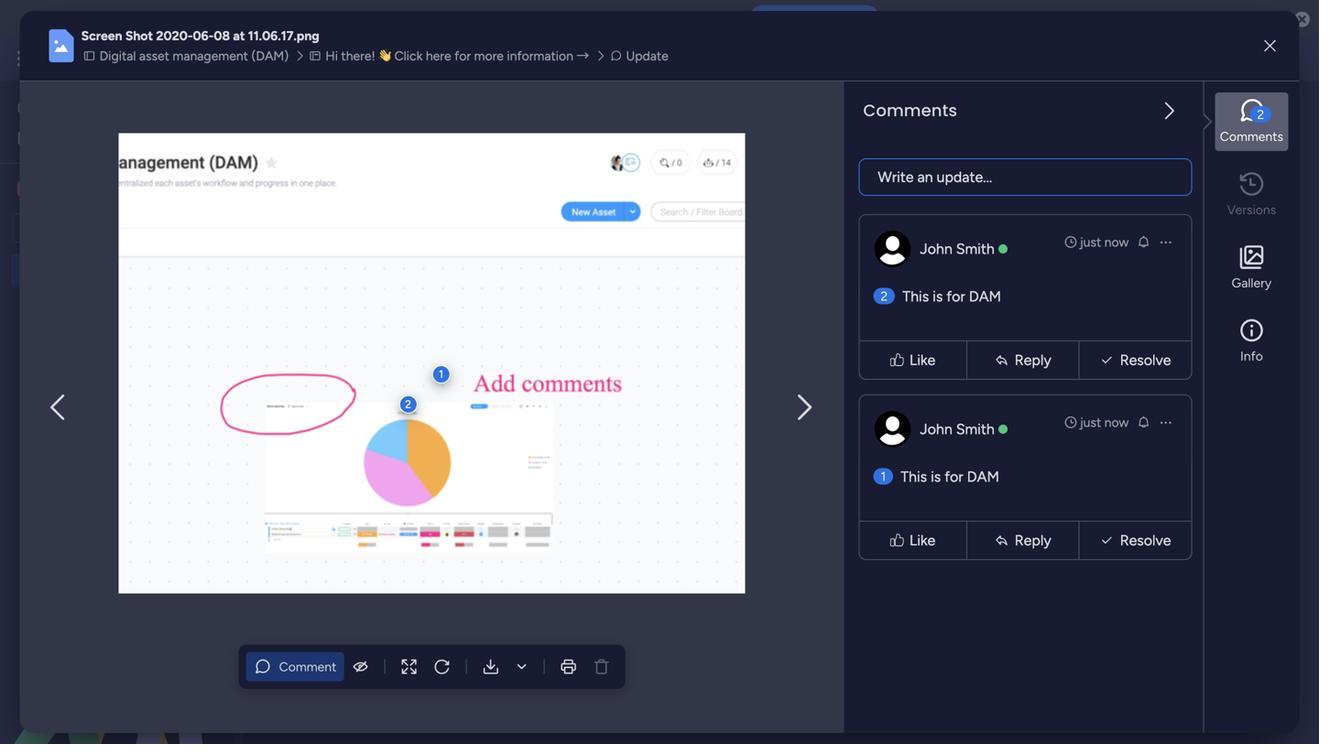 Task type: describe. For each thing, give the bounding box(es) containing it.
smith for 2
[[956, 241, 995, 258]]

requests
[[95, 293, 144, 309]]

package
[[409, 139, 457, 154]]

update...
[[937, 169, 992, 186]]

collaborative whiteboard button
[[496, 165, 656, 194]]

0 horizontal spatial 11.06.17.png
[[248, 28, 319, 44]]

person button
[[596, 214, 675, 243]]

17.51.54.png
[[467, 493, 538, 508]]

website homepage redesign
[[43, 324, 207, 340]]

like for 2
[[910, 352, 935, 369]]

computer
[[672, 10, 735, 27]]

invite / 1 button
[[1164, 101, 1255, 130]]

now!
[[821, 11, 849, 26]]

options image
[[1158, 416, 1173, 430]]

0 vertical spatial this
[[644, 10, 669, 27]]

for for 1
[[945, 469, 963, 486]]

john smith link for 2
[[920, 241, 995, 258]]

for inside button
[[454, 48, 471, 64]]

new asset button
[[278, 214, 353, 243]]

screen shot 2020-06-08 at 11.08.33.png
[[522, 493, 759, 508]]

workspace image
[[17, 180, 36, 198]]

creative requests
[[43, 293, 144, 309]]

update for left update button
[[317, 517, 359, 532]]

online docs button
[[648, 165, 745, 194]]

enable now!
[[780, 11, 849, 26]]

download image
[[512, 658, 531, 676]]

0 horizontal spatial update button
[[299, 514, 365, 534]]

9
[[400, 304, 407, 320]]

1 horizontal spatial 08
[[653, 493, 670, 508]]

angle down image
[[361, 221, 370, 235]]

table
[[337, 172, 367, 187]]

monday
[[82, 48, 144, 69]]

2 comments
[[1220, 107, 1283, 144]]

https://youtu.be/9x6_kyyrn_e
[[568, 139, 744, 154]]

1 horizontal spatial screen shot 2020-06-08 at 11.06.17.png
[[742, 493, 977, 508]]

there!
[[341, 48, 375, 64]]

resolve for 2
[[1120, 352, 1171, 369]]

11.08.33.png
[[687, 493, 759, 508]]

john for 2
[[920, 241, 952, 258]]

this for 1
[[901, 469, 927, 486]]

0 horizontal spatial 08
[[214, 28, 230, 44]]

gallery
[[1232, 275, 1272, 291]]

main table
[[306, 172, 367, 187]]

whiteboard
[[589, 172, 656, 187]]

new asset
[[285, 221, 345, 236]]

new
[[285, 221, 312, 236]]

1 horizontal spatial 2
[[881, 289, 888, 304]]

comment
[[279, 659, 337, 675]]

files
[[410, 304, 434, 320]]

2 horizontal spatial 08
[[873, 493, 889, 508]]

main
[[306, 172, 333, 187]]

widget
[[452, 220, 492, 236]]

notifications
[[539, 10, 619, 27]]

Search for files search field
[[299, 265, 465, 294]]

just for 2
[[1080, 235, 1101, 250]]

creative for creative requests
[[43, 293, 92, 309]]

hi there!   👋  click here for more information  →
[[325, 48, 589, 64]]

now for 1
[[1104, 415, 1129, 431]]

enable for enable now!
[[780, 11, 818, 26]]

monday work management
[[82, 48, 285, 69]]

enable for enable desktop notifications on this computer
[[439, 10, 481, 27]]

add
[[425, 220, 448, 236]]

1 v1 from the left
[[348, 452, 363, 467]]

integrate button
[[964, 160, 1141, 199]]

just now for 1
[[1080, 415, 1129, 431]]

is for 2
[[933, 288, 943, 306]]

an
[[917, 169, 933, 186]]

shot right 11.08.33.png
[[786, 493, 813, 508]]

enable desktop notifications on this computer
[[439, 10, 735, 27]]

more inside button
[[315, 139, 345, 154]]

info button
[[1215, 313, 1288, 371]]

online
[[662, 172, 699, 187]]

filter button
[[681, 214, 767, 243]]

reply button for 2
[[971, 346, 1075, 376]]

person
[[625, 221, 664, 236]]

1 vertical spatial comments
[[1220, 129, 1283, 144]]

hi there!   👋  click here for more information  → button
[[307, 46, 595, 66]]

john smith link for 1
[[920, 421, 995, 438]]

this for 2
[[902, 288, 929, 306]]

2 horizontal spatial update button
[[608, 46, 674, 66]]

asset inside button
[[139, 48, 169, 64]]

shot left 09
[[346, 493, 373, 508]]

write
[[878, 169, 914, 186]]

learn
[[280, 139, 312, 154]]

public board image for digital asset management (dam)
[[19, 261, 37, 278]]

options image
[[1158, 235, 1173, 250]]

dapulse close image
[[1294, 11, 1310, 29]]

2 inside 2 comments
[[1257, 107, 1264, 122]]

3
[[352, 304, 359, 320]]

plans
[[345, 51, 376, 66]]

desktop
[[484, 10, 535, 27]]

reply for 2
[[1015, 352, 1051, 369]]

homepage
[[93, 324, 154, 340]]

Search field
[[531, 215, 586, 241]]

on
[[622, 10, 641, 27]]

showing 3 out of 9 files
[[299, 304, 434, 320]]

like button for 1
[[863, 514, 963, 569]]

automate
[[1181, 172, 1238, 187]]

collaborative whiteboard online docs
[[510, 172, 731, 187]]

v2 search image
[[517, 218, 531, 239]]

workspace selection element
[[17, 178, 147, 200]]

here:
[[536, 139, 565, 154]]

write an update...
[[878, 169, 992, 186]]

work
[[148, 48, 181, 69]]

2 v1 from the left
[[568, 452, 582, 467]]

shot up work
[[125, 28, 153, 44]]

👋
[[378, 48, 391, 64]]

resolve for 1
[[1120, 532, 1171, 550]]



Task type: locate. For each thing, give the bounding box(es) containing it.
v1 up the screen shot 2020-06-08 at 11.08.33.png
[[568, 452, 582, 467]]

information
[[507, 48, 573, 64]]

john smith link
[[920, 241, 995, 258], [920, 421, 995, 438]]

1 vertical spatial creative
[[43, 293, 92, 309]]

resolve button for 2
[[1083, 346, 1188, 376]]

0 vertical spatial screen shot 2020-06-08 at 11.06.17.png
[[81, 28, 319, 44]]

collaborative
[[510, 172, 586, 187]]

(dam) left see
[[251, 48, 289, 64]]

creative up website
[[43, 293, 92, 309]]

management inside digital asset management (dam) button
[[173, 48, 248, 64]]

1 john smith link from the top
[[920, 241, 995, 258]]

0 vertical spatial john smith
[[920, 241, 995, 258]]

2 vertical spatial for
[[945, 469, 963, 486]]

0 vertical spatial comments
[[863, 99, 957, 122]]

0 horizontal spatial update
[[317, 517, 359, 532]]

0 vertical spatial resolve
[[1120, 352, 1171, 369]]

invite / 1
[[1198, 108, 1247, 123]]

1 vertical spatial screen shot 2020-06-08 at 11.06.17.png
[[742, 493, 977, 508]]

john smith
[[920, 241, 995, 258], [920, 421, 995, 438]]

(dam) up docs
[[670, 95, 764, 136]]

1 like button from the top
[[863, 333, 963, 388]]

redesign
[[158, 324, 207, 340]]

1 vertical spatial like
[[910, 532, 935, 550]]

2 john from the top
[[920, 421, 952, 438]]

comments up write
[[863, 99, 957, 122]]

like button for 2
[[863, 333, 963, 388]]

about
[[348, 139, 381, 154]]

06-
[[193, 28, 214, 44], [413, 493, 434, 508], [633, 493, 653, 508], [852, 493, 873, 508]]

lottie animation element
[[0, 560, 234, 745]]

1 vertical spatial smith
[[956, 421, 995, 438]]

management
[[185, 48, 285, 69], [173, 48, 248, 64], [462, 95, 663, 136], [116, 262, 192, 278]]

see plans button
[[296, 45, 384, 72]]

more inside button
[[474, 48, 504, 64]]

1 horizontal spatial (dam)
[[251, 48, 289, 64]]

this
[[385, 139, 406, 154]]

digital asset management (dam) inside list box
[[43, 262, 232, 278]]

09
[[434, 493, 449, 508]]

2 vertical spatial 2
[[405, 398, 411, 411]]

just left reminder icon
[[1080, 235, 1101, 250]]

1 vertical spatial reply button
[[971, 526, 1075, 556]]

1 horizontal spatial 11.06.17.png
[[907, 493, 977, 508]]

filter
[[710, 221, 739, 236]]

docs
[[702, 172, 731, 187]]

for
[[454, 48, 471, 64], [946, 288, 965, 306], [945, 469, 963, 486]]

Digital asset management (DAM) field
[[274, 95, 769, 136]]

/
[[1233, 108, 1238, 123]]

just now link left reminder image
[[1063, 414, 1129, 432]]

add widget button
[[391, 213, 500, 243]]

1 vertical spatial dam
[[967, 469, 999, 486]]

0 vertical spatial digital
[[99, 48, 136, 64]]

john for 1
[[920, 421, 952, 438]]

public board image down public board image
[[19, 323, 37, 341]]

reply for 1
[[1015, 532, 1051, 550]]

1 horizontal spatial digital
[[99, 48, 136, 64]]

0 horizontal spatial more
[[315, 139, 345, 154]]

creative
[[42, 180, 99, 197], [43, 293, 92, 309]]

hi
[[325, 48, 338, 64]]

john smith for 1
[[920, 421, 995, 438]]

2 horizontal spatial 2
[[1257, 107, 1264, 122]]

arrow down image
[[745, 217, 767, 239]]

1 vertical spatial just now link
[[1063, 414, 1129, 432]]

1 vertical spatial (dam)
[[670, 95, 764, 136]]

this is for dam for 2
[[902, 288, 1001, 306]]

2 like from the top
[[910, 532, 935, 550]]

creative right workspace image
[[42, 180, 99, 197]]

main table button
[[278, 165, 381, 194]]

0 horizontal spatial 1
[[439, 368, 443, 381]]

screen shot 2020-06-09 at 17.51.54.png
[[302, 493, 538, 508]]

1 smith from the top
[[956, 241, 995, 258]]

1 vertical spatial john
[[920, 421, 952, 438]]

enable now! button
[[749, 5, 880, 32]]

creative inside workspace selection element
[[42, 180, 99, 197]]

reply button
[[971, 346, 1075, 376], [971, 526, 1075, 556]]

just left reminder image
[[1080, 415, 1101, 431]]

reminder image
[[1136, 235, 1151, 249]]

1 just now link from the top
[[1063, 233, 1129, 252]]

1 inside button
[[1241, 108, 1247, 123]]

1 vertical spatial now
[[1104, 415, 1129, 431]]

automate button
[[1148, 165, 1246, 194]]

0 vertical spatial like
[[910, 352, 935, 369]]

like for 1
[[910, 532, 935, 550]]

see plans
[[320, 51, 376, 66]]

1 horizontal spatial of
[[460, 139, 472, 154]]

2 like button from the top
[[863, 514, 963, 569]]

reply button for 1
[[971, 526, 1075, 556]]

0 vertical spatial is
[[933, 288, 943, 306]]

option
[[0, 253, 234, 257]]

1 public board image from the top
[[19, 261, 37, 278]]

1 vertical spatial is
[[931, 469, 941, 486]]

digital inside list box
[[43, 262, 80, 278]]

digital asset management (dam) button
[[81, 46, 294, 66]]

just now link
[[1063, 233, 1129, 252], [1063, 414, 1129, 432]]

public board image up public board image
[[19, 261, 37, 278]]

0 vertical spatial public board image
[[19, 261, 37, 278]]

2 now from the top
[[1104, 415, 1129, 431]]

see
[[320, 51, 342, 66]]

0 vertical spatial like button
[[863, 333, 963, 388]]

1
[[1241, 108, 1247, 123], [439, 368, 443, 381], [881, 469, 886, 485]]

of left 9
[[385, 304, 397, 320]]

1 vertical spatial just now
[[1080, 415, 1129, 431]]

(dam) inside button
[[251, 48, 289, 64]]

reply
[[1015, 352, 1051, 369], [1015, 532, 1051, 550]]

like button
[[863, 333, 963, 388], [863, 514, 963, 569]]

2 just from the top
[[1080, 415, 1101, 431]]

1 vertical spatial 11.06.17.png
[[907, 493, 977, 508]]

1 horizontal spatial v1
[[568, 452, 582, 467]]

just now link for 2
[[1063, 233, 1129, 252]]

website
[[43, 324, 90, 340]]

1 vertical spatial john smith link
[[920, 421, 995, 438]]

2 john smith from the top
[[920, 421, 995, 438]]

0 vertical spatial creative
[[42, 180, 99, 197]]

templates
[[475, 139, 533, 154]]

2 horizontal spatial (dam)
[[670, 95, 764, 136]]

2020-
[[156, 28, 193, 44], [376, 493, 413, 508], [596, 493, 633, 508], [816, 493, 852, 508]]

0 vertical spatial this is for dam
[[902, 288, 1001, 306]]

this is for dam
[[902, 288, 1001, 306], [901, 469, 999, 486]]

1 vertical spatial just
[[1080, 415, 1101, 431]]

just now left reminder icon
[[1080, 235, 1129, 250]]

1 vertical spatial john smith
[[920, 421, 995, 438]]

1 like from the top
[[910, 352, 935, 369]]

1 vertical spatial this is for dam
[[901, 469, 999, 486]]

1 vertical spatial this
[[902, 288, 929, 306]]

enable up the hi there!   👋  click here for more information  →
[[439, 10, 481, 27]]

creative for creative assets
[[42, 180, 99, 197]]

2 just now from the top
[[1080, 415, 1129, 431]]

0 vertical spatial 1
[[1241, 108, 1247, 123]]

add view image
[[841, 173, 848, 186]]

1 horizontal spatial enable
[[780, 11, 818, 26]]

just
[[1080, 235, 1101, 250], [1080, 415, 1101, 431]]

enable left now!
[[780, 11, 818, 26]]

2 public board image from the top
[[19, 323, 37, 341]]

digital up learn
[[278, 95, 370, 136]]

like
[[910, 352, 935, 369], [910, 532, 935, 550]]

out
[[362, 304, 381, 320]]

digital asset management (dam)
[[99, 48, 289, 64], [278, 95, 764, 136], [43, 262, 232, 278]]

add widget
[[425, 220, 492, 236]]

here
[[426, 48, 451, 64]]

1 vertical spatial digital asset management (dam)
[[278, 95, 764, 136]]

digital left work
[[99, 48, 136, 64]]

lottie animation image
[[0, 560, 234, 745]]

0 vertical spatial just
[[1080, 235, 1101, 250]]

2 vertical spatial this
[[901, 469, 927, 486]]

1 john smith from the top
[[920, 241, 995, 258]]

asset inside button
[[315, 221, 345, 236]]

1 vertical spatial 2
[[881, 289, 888, 304]]

Search in workspace field
[[38, 218, 153, 239]]

info
[[1240, 349, 1263, 364]]

0 vertical spatial now
[[1104, 235, 1129, 250]]

digital inside button
[[99, 48, 136, 64]]

1 vertical spatial digital
[[278, 95, 370, 136]]

learn more about this package of templates here: https://youtu.be/9x6_kyyrn_e button
[[278, 136, 811, 158]]

1 vertical spatial reply
[[1015, 532, 1051, 550]]

2 john smith link from the top
[[920, 421, 995, 438]]

0 vertical spatial john
[[920, 241, 952, 258]]

0 horizontal spatial (dam)
[[195, 262, 232, 278]]

is
[[933, 288, 943, 306], [931, 469, 941, 486]]

digital up creative requests
[[43, 262, 80, 278]]

reminder image
[[1136, 415, 1151, 430]]

comment button
[[246, 652, 344, 682]]

1 vertical spatial more
[[315, 139, 345, 154]]

of inside button
[[460, 139, 472, 154]]

list box
[[0, 251, 234, 595]]

this is for dam for 1
[[901, 469, 999, 486]]

0 vertical spatial for
[[454, 48, 471, 64]]

c
[[22, 181, 31, 196]]

list box containing digital asset management (dam)
[[0, 251, 234, 595]]

smith for 1
[[956, 421, 995, 438]]

0 vertical spatial john smith link
[[920, 241, 995, 258]]

v1
[[348, 452, 363, 467], [568, 452, 582, 467]]

update down 17.51.54.png
[[537, 517, 579, 532]]

just now link left reminder icon
[[1063, 233, 1129, 252]]

0 vertical spatial just now
[[1080, 235, 1129, 250]]

2 vertical spatial 1
[[881, 469, 886, 485]]

now left reminder icon
[[1104, 235, 1129, 250]]

0 horizontal spatial digital
[[43, 262, 80, 278]]

0 vertical spatial resolve button
[[1083, 346, 1188, 376]]

screen shot 2020-06-08 at 11.06.17.png
[[81, 28, 319, 44], [742, 493, 977, 508]]

dam for 2
[[969, 288, 1001, 306]]

invite
[[1198, 108, 1230, 123]]

2 resolve button from the top
[[1083, 526, 1188, 556]]

1 just now from the top
[[1080, 235, 1129, 250]]

digital asset management (dam) inside button
[[99, 48, 289, 64]]

1 reply button from the top
[[971, 346, 1075, 376]]

2 smith from the top
[[956, 421, 995, 438]]

(dam)
[[251, 48, 289, 64], [670, 95, 764, 136], [195, 262, 232, 278]]

just now left reminder image
[[1080, 415, 1129, 431]]

showing
[[299, 304, 349, 320]]

0 vertical spatial more
[[474, 48, 504, 64]]

0 vertical spatial reply button
[[971, 346, 1075, 376]]

now left reminder image
[[1104, 415, 1129, 431]]

v1 up screen shot 2020-06-09 at 17.51.54.png
[[348, 452, 363, 467]]

0 vertical spatial 2
[[1257, 107, 1264, 122]]

0 vertical spatial reply
[[1015, 352, 1051, 369]]

learn more about this package of templates here: https://youtu.be/9x6_kyyrn_e
[[280, 139, 744, 154]]

now for 2
[[1104, 235, 1129, 250]]

click
[[394, 48, 423, 64]]

2 horizontal spatial digital
[[278, 95, 370, 136]]

creative assets
[[42, 180, 145, 197]]

0 vertical spatial dam
[[969, 288, 1001, 306]]

1 now from the top
[[1104, 235, 1129, 250]]

0 vertical spatial just now link
[[1063, 233, 1129, 252]]

1 vertical spatial of
[[385, 304, 397, 320]]

0 horizontal spatial comments
[[863, 99, 957, 122]]

2 reply from the top
[[1015, 532, 1051, 550]]

assets
[[103, 180, 145, 197]]

2 enable from the left
[[780, 11, 818, 26]]

at
[[233, 28, 245, 44], [452, 493, 464, 508], [673, 493, 684, 508], [893, 493, 904, 508]]

more up main table button on the top left
[[315, 139, 345, 154]]

just now
[[1080, 235, 1129, 250], [1080, 415, 1129, 431]]

comments down /
[[1220, 129, 1283, 144]]

update for middle update button
[[537, 517, 579, 532]]

public board image for website homepage redesign
[[19, 323, 37, 341]]

write an update... button
[[859, 159, 1192, 196]]

2 just now link from the top
[[1063, 414, 1129, 432]]

1 vertical spatial public board image
[[19, 323, 37, 341]]

0 horizontal spatial v1
[[348, 452, 363, 467]]

0 vertical spatial 11.06.17.png
[[248, 28, 319, 44]]

1 horizontal spatial update button
[[518, 514, 585, 534]]

0 horizontal spatial enable
[[439, 10, 481, 27]]

0 horizontal spatial 2
[[405, 398, 411, 411]]

1 vertical spatial resolve button
[[1083, 526, 1188, 556]]

1 resolve button from the top
[[1083, 346, 1188, 376]]

2 horizontal spatial 1
[[1241, 108, 1247, 123]]

more down desktop
[[474, 48, 504, 64]]

0 horizontal spatial screen shot 2020-06-08 at 11.06.17.png
[[81, 28, 319, 44]]

dam for 1
[[967, 469, 999, 486]]

john smith for 2
[[920, 241, 995, 258]]

1 vertical spatial 1
[[439, 368, 443, 381]]

0 horizontal spatial of
[[385, 304, 397, 320]]

smith
[[956, 241, 995, 258], [956, 421, 995, 438]]

shot right 17.51.54.png
[[566, 493, 593, 508]]

select product image
[[16, 49, 35, 68]]

of right package
[[460, 139, 472, 154]]

→
[[577, 48, 589, 64]]

1 horizontal spatial comments
[[1220, 129, 1283, 144]]

0 vertical spatial of
[[460, 139, 472, 154]]

this
[[644, 10, 669, 27], [902, 288, 929, 306], [901, 469, 927, 486]]

public board image
[[19, 261, 37, 278], [19, 323, 37, 341]]

0 vertical spatial smith
[[956, 241, 995, 258]]

resolve button
[[1083, 346, 1188, 376], [1083, 526, 1188, 556]]

update down on
[[626, 48, 668, 64]]

update for update button to the right
[[626, 48, 668, 64]]

update down screen shot 2020-06-09 at 17.51.54.png
[[317, 517, 359, 532]]

1 horizontal spatial update
[[537, 517, 579, 532]]

2 vertical spatial (dam)
[[195, 262, 232, 278]]

2 reply button from the top
[[971, 526, 1075, 556]]

1 just from the top
[[1080, 235, 1101, 250]]

update
[[626, 48, 668, 64], [317, 517, 359, 532], [537, 517, 579, 532]]

screen
[[81, 28, 122, 44], [302, 493, 343, 508], [522, 493, 563, 508], [742, 493, 783, 508]]

None search field
[[299, 265, 465, 294]]

enable inside button
[[780, 11, 818, 26]]

1 john from the top
[[920, 241, 952, 258]]

(dam) up the redesign
[[195, 262, 232, 278]]

2 resolve from the top
[[1120, 532, 1171, 550]]

0 vertical spatial (dam)
[[251, 48, 289, 64]]

more
[[474, 48, 504, 64], [315, 139, 345, 154]]

1 reply from the top
[[1015, 352, 1051, 369]]

is for 1
[[931, 469, 941, 486]]

integrate
[[995, 172, 1047, 187]]

gallery button
[[1215, 239, 1288, 298]]

0 vertical spatial digital asset management (dam)
[[99, 48, 289, 64]]

1 horizontal spatial more
[[474, 48, 504, 64]]

1 horizontal spatial 1
[[881, 469, 886, 485]]

resolve button for 1
[[1083, 526, 1188, 556]]

for for 2
[[946, 288, 965, 306]]

1 vertical spatial like button
[[863, 514, 963, 569]]

just now link for 1
[[1063, 414, 1129, 432]]

2 vertical spatial digital
[[43, 262, 80, 278]]

shot
[[125, 28, 153, 44], [346, 493, 373, 508], [566, 493, 593, 508], [786, 493, 813, 508]]

1 enable from the left
[[439, 10, 481, 27]]

1 resolve from the top
[[1120, 352, 1171, 369]]

public board image
[[19, 292, 37, 310]]

just for 1
[[1080, 415, 1101, 431]]

john smith image
[[1268, 44, 1297, 73]]

just now for 2
[[1080, 235, 1129, 250]]



Task type: vqa. For each thing, say whether or not it's contained in the screenshot.
right to
no



